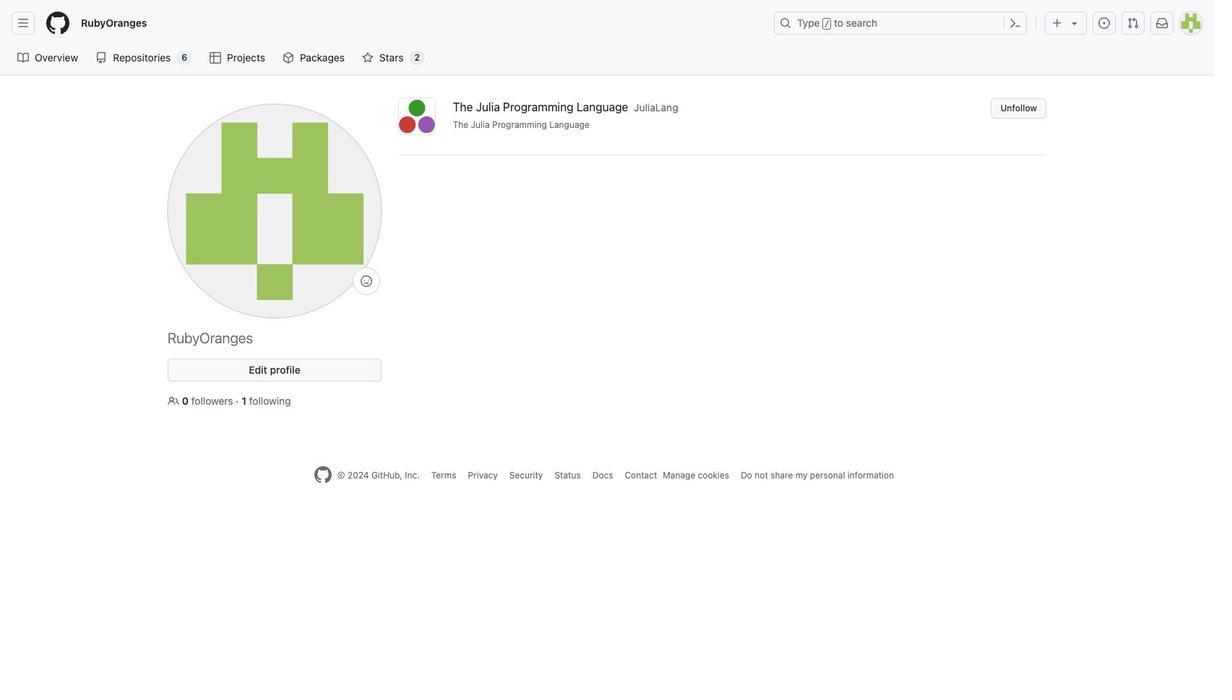 Task type: describe. For each thing, give the bounding box(es) containing it.
@julialang image
[[399, 98, 435, 134]]

change your avatar image
[[168, 104, 382, 318]]

smiley image
[[361, 275, 372, 287]]

book image
[[17, 52, 29, 64]]

git pull request image
[[1128, 17, 1140, 29]]



Task type: locate. For each thing, give the bounding box(es) containing it.
homepage image
[[46, 12, 69, 35]]

table image
[[210, 52, 221, 64]]

repo image
[[96, 52, 107, 64]]

package image
[[283, 52, 294, 64]]

homepage image
[[314, 466, 332, 484]]

Unfollow JuliaLang submit
[[992, 98, 1047, 119]]

triangle down image
[[1069, 17, 1081, 29]]

issue opened image
[[1099, 17, 1111, 29]]

command palette image
[[1010, 17, 1022, 29]]

people image
[[168, 396, 179, 407]]

inbox image
[[1157, 17, 1168, 29]]

star image
[[362, 52, 374, 64]]

banner
[[0, 0, 1215, 75]]



Task type: vqa. For each thing, say whether or not it's contained in the screenshot.
"inbox" icon
yes



